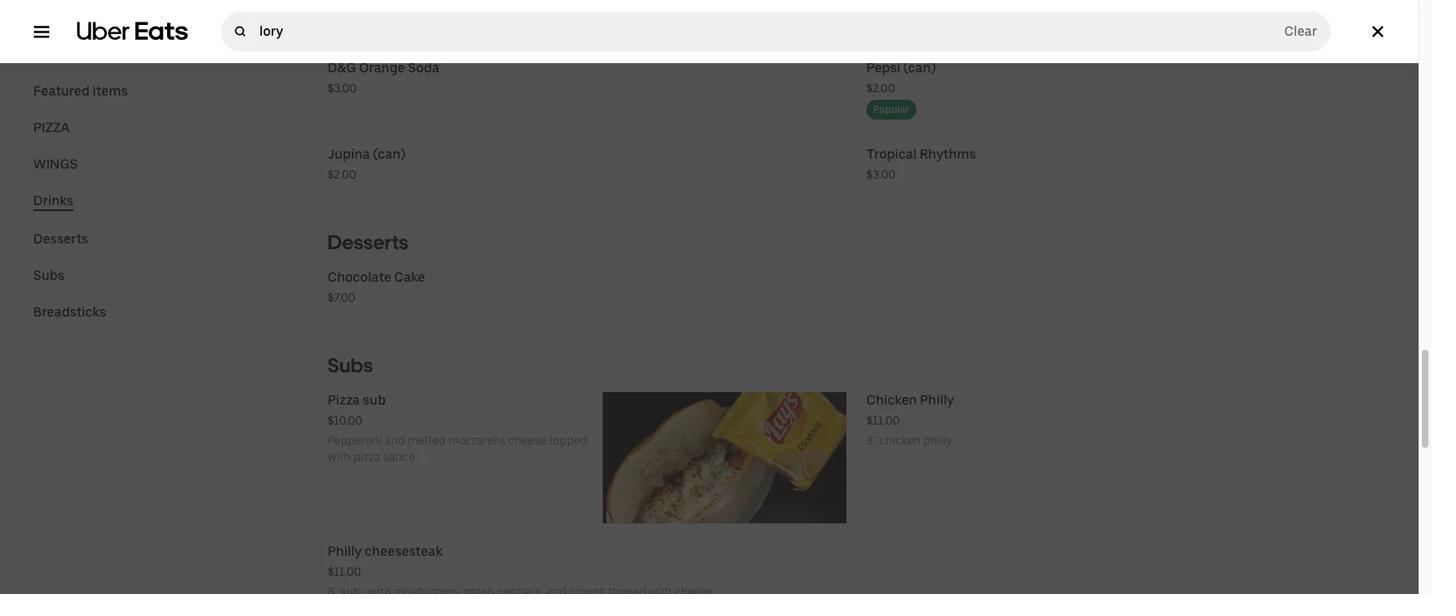 Task type: locate. For each thing, give the bounding box(es) containing it.
pizza
[[353, 451, 381, 464]]

$2.00 down pepsi
[[866, 81, 895, 95]]

0 vertical spatial $11.00
[[866, 414, 900, 427]]

(can) right pepsi
[[903, 60, 936, 76]]

$7.00
[[328, 291, 355, 304]]

chicken philly $11.00 8" chicken philly
[[866, 392, 954, 447]]

pepsi (can) $2.00
[[866, 60, 936, 95]]

drinks
[[328, 21, 384, 45], [33, 193, 73, 209]]

philly left cheesesteak
[[328, 544, 362, 560]]

and
[[385, 434, 405, 447]]

0 horizontal spatial (can)
[[373, 146, 406, 162]]

navigation containing featured items
[[33, 83, 288, 341]]

chocolate cake $7.00
[[328, 269, 425, 304]]

0 horizontal spatial drinks
[[33, 193, 73, 209]]

pizza sub $10.00 pepperoni and melted mozzarella cheese topped with pizza sauce
[[328, 392, 587, 464]]

drinks down wings "button"
[[33, 193, 73, 209]]

$2.00
[[866, 81, 895, 95], [328, 168, 356, 181]]

Search in Turn 4 Pizza (500 W Summit Ave) text field
[[259, 23, 1278, 40]]

(can)
[[903, 60, 936, 76], [373, 146, 406, 162]]

drinks up "d&g" on the top
[[328, 21, 384, 45]]

1 vertical spatial $3.00
[[866, 168, 896, 181]]

(can) inside jupina (can) $2.00
[[373, 146, 406, 162]]

subs down desserts button at the left top of the page
[[33, 268, 64, 284]]

philly inside philly cheesesteak $11.00
[[328, 544, 362, 560]]

0 vertical spatial subs
[[33, 268, 64, 284]]

1 horizontal spatial philly
[[920, 392, 954, 408]]

0 horizontal spatial $11.00
[[328, 565, 361, 579]]

$2.00 inside pepsi (can) $2.00
[[866, 81, 895, 95]]

chocolate
[[328, 269, 391, 285]]

8"
[[866, 434, 876, 447]]

pizza button
[[33, 120, 70, 136]]

clear
[[1284, 23, 1317, 39]]

0 horizontal spatial subs
[[33, 268, 64, 284]]

navigation
[[33, 83, 288, 341]]

melted
[[408, 434, 446, 447]]

philly inside chicken philly $11.00 8" chicken philly
[[920, 392, 954, 408]]

desserts down drinks 'button'
[[33, 231, 88, 247]]

1 horizontal spatial drinks
[[328, 21, 384, 45]]

wings button
[[33, 156, 78, 173]]

philly cheesesteak $11.00
[[328, 544, 443, 579]]

(can) inside pepsi (can) $2.00
[[903, 60, 936, 76]]

uber eats home image
[[76, 22, 188, 42]]

(can) right jupina
[[373, 146, 406, 162]]

1 vertical spatial philly
[[328, 544, 362, 560]]

1 vertical spatial $2.00
[[328, 168, 356, 181]]

1 horizontal spatial subs
[[328, 353, 373, 378]]

sub
[[363, 392, 386, 408]]

jupina (can) $2.00
[[328, 146, 406, 181]]

1 horizontal spatial (can)
[[903, 60, 936, 76]]

subs inside navigation
[[33, 268, 64, 284]]

$11.00 inside chicken philly $11.00 8" chicken philly
[[866, 414, 900, 427]]

desserts inside navigation
[[33, 231, 88, 247]]

philly
[[920, 392, 954, 408], [328, 544, 362, 560]]

0 vertical spatial $2.00
[[866, 81, 895, 95]]

1 horizontal spatial $2.00
[[866, 81, 895, 95]]

0 horizontal spatial $3.00
[[328, 81, 357, 95]]

pizza
[[328, 392, 360, 408]]

$11.00 inside philly cheesesteak $11.00
[[328, 565, 361, 579]]

1 vertical spatial (can)
[[373, 146, 406, 162]]

1 horizontal spatial $11.00
[[866, 414, 900, 427]]

0 vertical spatial $3.00
[[328, 81, 357, 95]]

drinks inside navigation
[[33, 193, 73, 209]]

0 vertical spatial (can)
[[903, 60, 936, 76]]

0 vertical spatial philly
[[920, 392, 954, 408]]

0 horizontal spatial desserts
[[33, 231, 88, 247]]

subs up pizza
[[328, 353, 373, 378]]

desserts up chocolate on the left top
[[328, 230, 408, 254]]

$11.00
[[866, 414, 900, 427], [328, 565, 361, 579]]

philly up the philly
[[920, 392, 954, 408]]

topped
[[549, 434, 587, 447]]

0 vertical spatial drinks
[[328, 21, 384, 45]]

1 vertical spatial subs
[[328, 353, 373, 378]]

subs
[[33, 268, 64, 284], [328, 353, 373, 378]]

desserts button
[[33, 231, 88, 248]]

0 horizontal spatial philly
[[328, 544, 362, 560]]

1 vertical spatial drinks
[[33, 193, 73, 209]]

$3.00 down tropical at the top of page
[[866, 168, 896, 181]]

pepsi
[[866, 60, 900, 76]]

chicken
[[866, 392, 917, 408]]

desserts
[[328, 230, 408, 254], [33, 231, 88, 247]]

1 vertical spatial $11.00
[[328, 565, 361, 579]]

$2.00 inside jupina (can) $2.00
[[328, 168, 356, 181]]

$3.00 down "d&g" on the top
[[328, 81, 357, 95]]

(can) for jupina
[[373, 146, 406, 162]]

1 horizontal spatial $3.00
[[866, 168, 896, 181]]

drinks button
[[33, 193, 73, 211]]

d&g
[[328, 60, 356, 76]]

pepperoni
[[328, 434, 382, 447]]

philly
[[923, 434, 952, 447]]

$2.00 down jupina
[[328, 168, 356, 181]]

(can) for pepsi
[[903, 60, 936, 76]]

0 horizontal spatial $2.00
[[328, 168, 356, 181]]

mozzarella
[[448, 434, 506, 447]]

$3.00
[[328, 81, 357, 95], [866, 168, 896, 181]]



Task type: describe. For each thing, give the bounding box(es) containing it.
clear button
[[1284, 23, 1317, 40]]

$3.00 inside "tropical rhythms $3.00"
[[866, 168, 896, 181]]

popular
[[873, 104, 909, 116]]

$11.00 for philly cheesesteak
[[328, 565, 361, 579]]

cake
[[394, 269, 425, 285]]

subs button
[[33, 268, 64, 284]]

cheese
[[508, 434, 546, 447]]

orange
[[359, 60, 405, 76]]

chicken
[[879, 434, 921, 447]]

main navigation menu image
[[33, 23, 50, 40]]

breadsticks
[[33, 304, 106, 320]]

cheesesteak
[[365, 544, 443, 560]]

d&g orange soda $3.00
[[328, 60, 439, 95]]

$3.00 inside d&g orange soda $3.00
[[328, 81, 357, 95]]

$2.00 for jupina
[[328, 168, 356, 181]]

items
[[93, 83, 128, 99]]

$10.00
[[328, 414, 362, 427]]

with
[[328, 451, 351, 464]]

featured items
[[33, 83, 128, 99]]

jupina
[[328, 146, 370, 162]]

featured
[[33, 83, 90, 99]]

wings
[[33, 156, 78, 172]]

rhythms
[[920, 146, 976, 162]]

featured items button
[[33, 83, 128, 100]]

breadsticks button
[[33, 304, 106, 321]]

1 horizontal spatial desserts
[[328, 230, 408, 254]]

$2.00 for pepsi
[[866, 81, 895, 95]]

tropical rhythms $3.00
[[866, 146, 976, 181]]

sauce
[[383, 451, 415, 464]]

$11.00 for chicken philly
[[866, 414, 900, 427]]

tropical
[[866, 146, 917, 162]]

soda
[[408, 60, 439, 76]]

pizza
[[33, 120, 70, 136]]



Task type: vqa. For each thing, say whether or not it's contained in the screenshot.
Jupina
yes



